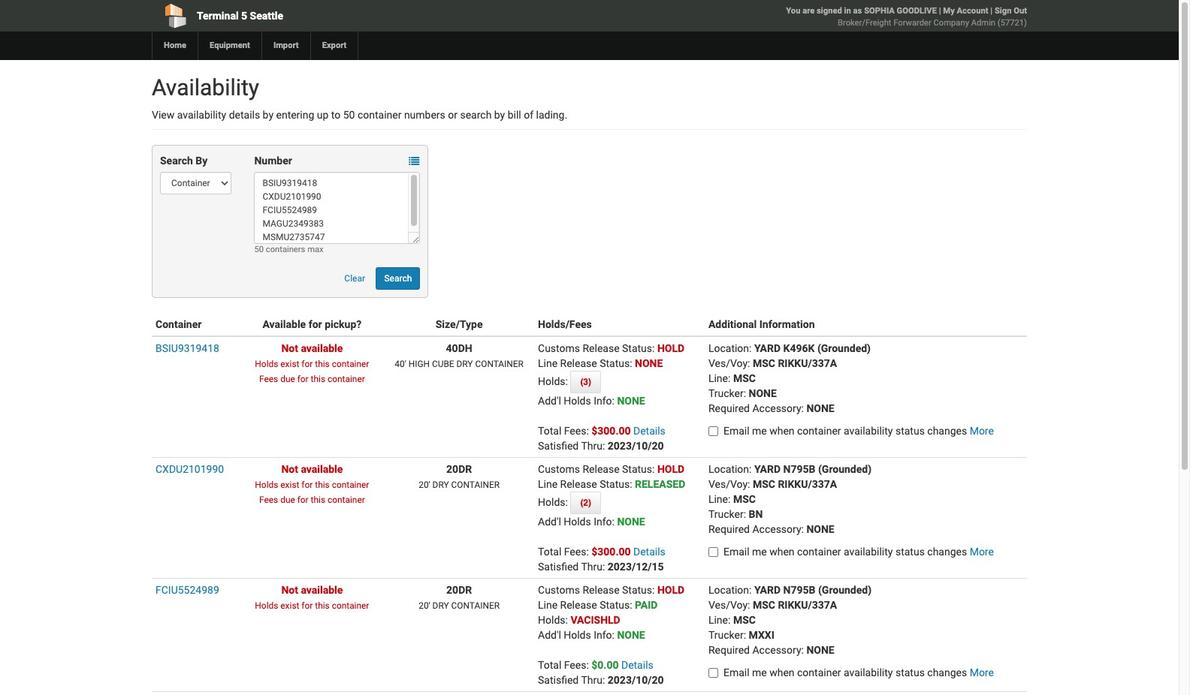 Task type: vqa. For each thing, say whether or not it's contained in the screenshot.
Supervisor to the middle
no



Task type: locate. For each thing, give the bounding box(es) containing it.
$300.00 up customs release status : hold line release status : released
[[591, 425, 631, 437]]

line: inside location : yard n795b (grounded) ves/voy: msc rikku/337a line: msc trucker: mxxi required accessory : none
[[708, 615, 731, 627]]

required for location : yard n795b (grounded) ves/voy: msc rikku/337a line: msc trucker: mxxi required accessory : none
[[708, 645, 750, 657]]

3 email from the top
[[723, 667, 750, 679]]

1 vertical spatial holds:
[[538, 497, 571, 509]]

2 vertical spatial thru:
[[581, 675, 605, 687]]

holds: for customs release status : hold line release status : released
[[538, 497, 571, 509]]

0 vertical spatial customs
[[538, 343, 580, 355]]

total for total fees: $300.00 details satisfied thru: 2023/12/15
[[538, 546, 561, 558]]

3 available from the top
[[301, 585, 343, 597]]

yard up mxxi
[[754, 585, 781, 597]]

clear button
[[336, 267, 373, 290]]

2 vertical spatial details
[[621, 660, 653, 672]]

this
[[315, 359, 330, 370], [311, 374, 325, 385], [315, 480, 330, 491], [311, 495, 325, 506], [315, 601, 330, 612]]

details link
[[633, 425, 666, 437], [633, 546, 666, 558], [621, 660, 653, 672]]

entering
[[276, 109, 314, 121]]

1 add'l from the top
[[538, 395, 561, 407]]

fciu5524989 link
[[156, 585, 219, 597]]

info: down (2) link
[[594, 516, 615, 528]]

dry
[[456, 359, 473, 370], [432, 480, 449, 491], [432, 601, 449, 612]]

more link for location : yard n795b (grounded) ves/voy: msc rikku/337a line: msc trucker: bn required accessory : none
[[970, 546, 994, 558]]

1 vertical spatial dry
[[432, 480, 449, 491]]

1 status from the top
[[896, 425, 925, 437]]

my
[[943, 6, 955, 16]]

search left by
[[160, 155, 193, 167]]

holds: inside customs release status : hold line release status : paid holds: vacishld add'l holds info: none
[[538, 615, 568, 627]]

2 changes from the top
[[927, 546, 967, 558]]

total inside total fees: $300.00 details satisfied thru: 2023/12/15
[[538, 546, 561, 558]]

1 holds: from the top
[[538, 376, 571, 388]]

fees: left $0.00
[[564, 660, 589, 672]]

n795b for mxxi
[[783, 585, 816, 597]]

1 due from the top
[[280, 374, 295, 385]]

pickup?
[[325, 319, 362, 331]]

total inside the total fees: $300.00 details satisfied thru: 2023/10/20
[[538, 425, 561, 437]]

not available holds exist for this container fees due for this container
[[255, 343, 369, 385], [255, 464, 369, 506]]

email me when container availability status changes more for location : yard n795b (grounded) ves/voy: msc rikku/337a line: msc trucker: bn required accessory : none
[[723, 546, 994, 558]]

3 me from the top
[[752, 667, 767, 679]]

customs for customs release status : hold line release status : released
[[538, 464, 580, 476]]

thru: inside the total fees: $300.00 details satisfied thru: 2023/10/20
[[581, 440, 605, 452]]

2 rikku/337a from the top
[[778, 479, 837, 491]]

total
[[538, 425, 561, 437], [538, 546, 561, 558], [538, 660, 561, 672]]

required inside the location : yard n795b (grounded) ves/voy: msc rikku/337a line: msc trucker: bn required accessory : none
[[708, 524, 750, 536]]

trucker: inside location : yard k496k (grounded) ves/voy: msc rikku/337a line: msc trucker: none required accessory : none
[[708, 388, 746, 400]]

email down mxxi
[[723, 667, 750, 679]]

thru: left 2023/12/15
[[581, 561, 605, 573]]

0 vertical spatial thru:
[[581, 440, 605, 452]]

0 vertical spatial add'l holds info: none
[[538, 395, 645, 407]]

1 by from the left
[[263, 109, 274, 121]]

details link up released
[[633, 425, 666, 437]]

1 vertical spatial details
[[633, 546, 666, 558]]

0 vertical spatial required
[[708, 403, 750, 415]]

or
[[448, 109, 458, 121]]

1 vertical spatial 50
[[254, 245, 264, 255]]

search inside 'button'
[[384, 273, 412, 284]]

50 left containers
[[254, 245, 264, 255]]

customs up vacishld at bottom
[[538, 585, 580, 597]]

2023/10/20 up customs release status : hold line release status : released
[[608, 440, 664, 452]]

none inside location : yard n795b (grounded) ves/voy: msc rikku/337a line: msc trucker: mxxi required accessory : none
[[806, 645, 835, 657]]

3 thru: from the top
[[581, 675, 605, 687]]

1 horizontal spatial by
[[494, 109, 505, 121]]

ves/voy: inside location : yard k496k (grounded) ves/voy: msc rikku/337a line: msc trucker: none required accessory : none
[[708, 358, 750, 370]]

when down mxxi
[[770, 667, 795, 679]]

$300.00
[[591, 425, 631, 437], [591, 546, 631, 558]]

0 vertical spatial 20'
[[419, 480, 430, 491]]

None checkbox
[[708, 548, 718, 557]]

0 vertical spatial dry
[[456, 359, 473, 370]]

:
[[652, 343, 655, 355], [749, 343, 752, 355], [630, 358, 632, 370], [801, 403, 804, 415], [652, 464, 655, 476], [749, 464, 752, 476], [630, 479, 632, 491], [801, 524, 804, 536], [652, 585, 655, 597], [749, 585, 752, 597], [630, 600, 632, 612], [801, 645, 804, 657]]

0 vertical spatial 20dr
[[446, 464, 472, 476]]

0 vertical spatial 50
[[343, 109, 355, 121]]

email for location : yard n795b (grounded) ves/voy: msc rikku/337a line: msc trucker: mxxi required accessory : none
[[723, 667, 750, 679]]

rikku/337a inside location : yard n795b (grounded) ves/voy: msc rikku/337a line: msc trucker: mxxi required accessory : none
[[778, 600, 837, 612]]

equipment
[[210, 41, 250, 50]]

3 yard from the top
[[754, 585, 781, 597]]

hold inside customs release status : hold line release status : none
[[657, 343, 685, 355]]

location
[[708, 343, 749, 355], [708, 464, 749, 476], [708, 585, 749, 597]]

line: inside the location : yard n795b (grounded) ves/voy: msc rikku/337a line: msc trucker: bn required accessory : none
[[708, 494, 731, 506]]

2 line: from the top
[[708, 494, 731, 506]]

1 vertical spatial 2023/10/20
[[608, 675, 664, 687]]

2023/10/20
[[608, 440, 664, 452], [608, 675, 664, 687]]

details link up 2023/12/15
[[633, 546, 666, 558]]

email down location : yard k496k (grounded) ves/voy: msc rikku/337a line: msc trucker: none required accessory : none
[[723, 425, 750, 437]]

1 vertical spatial not
[[281, 464, 298, 476]]

(grounded) inside the location : yard n795b (grounded) ves/voy: msc rikku/337a line: msc trucker: bn required accessory : none
[[818, 464, 872, 476]]

1 vertical spatial email
[[723, 546, 750, 558]]

2023/10/20 down $0.00
[[608, 675, 664, 687]]

total inside total fees: $0.00 details satisfied thru: 2023/10/20
[[538, 660, 561, 672]]

2 vertical spatial trucker:
[[708, 630, 746, 642]]

holds
[[255, 359, 278, 370], [564, 395, 591, 407], [255, 480, 278, 491], [564, 516, 591, 528], [255, 601, 278, 612], [564, 630, 591, 642]]

0 vertical spatial trucker:
[[708, 388, 746, 400]]

status for location : yard k496k (grounded) ves/voy: msc rikku/337a line: msc trucker: none required accessory : none
[[896, 425, 925, 437]]

you are signed in as sophia goodlive | my account | sign out broker/freight forwarder company admin (57721)
[[786, 6, 1027, 28]]

3 line from the top
[[538, 600, 558, 612]]

info: down vacishld at bottom
[[594, 630, 615, 642]]

me down bn
[[752, 546, 767, 558]]

1 vertical spatial required
[[708, 524, 750, 536]]

2 vertical spatial container
[[451, 601, 500, 612]]

add'l holds info: none
[[538, 395, 645, 407], [538, 516, 645, 528]]

2 vertical spatial exist
[[280, 601, 299, 612]]

1 hold from the top
[[657, 343, 685, 355]]

satisfied inside total fees: $0.00 details satisfied thru: 2023/10/20
[[538, 675, 579, 687]]

1 more from the top
[[970, 425, 994, 437]]

1 vertical spatial when
[[770, 546, 795, 558]]

1 ves/voy: from the top
[[708, 358, 750, 370]]

$300.00 up 2023/12/15
[[591, 546, 631, 558]]

20' for customs release status : hold line release status : paid holds: vacishld add'l holds info: none
[[419, 601, 430, 612]]

3 more from the top
[[970, 667, 994, 679]]

2 20' from the top
[[419, 601, 430, 612]]

fees: inside total fees: $300.00 details satisfied thru: 2023/12/15
[[564, 546, 589, 558]]

details inside the total fees: $300.00 details satisfied thru: 2023/10/20
[[633, 425, 666, 437]]

2 vertical spatial more
[[970, 667, 994, 679]]

1 info: from the top
[[594, 395, 615, 407]]

0 vertical spatial changes
[[927, 425, 967, 437]]

email down bn
[[723, 546, 750, 558]]

fees: for total fees: $300.00 details satisfied thru: 2023/12/15
[[564, 546, 589, 558]]

add'l inside customs release status : hold line release status : paid holds: vacishld add'l holds info: none
[[538, 630, 561, 642]]

|
[[939, 6, 941, 16], [990, 6, 993, 16]]

1 vertical spatial fees:
[[564, 546, 589, 558]]

2 | from the left
[[990, 6, 993, 16]]

1 vertical spatial more link
[[970, 546, 994, 558]]

company
[[934, 18, 969, 28]]

add'l holds info: none down the (3)
[[538, 395, 645, 407]]

satisfied up vacishld at bottom
[[538, 561, 579, 573]]

trucker: inside location : yard n795b (grounded) ves/voy: msc rikku/337a line: msc trucker: mxxi required accessory : none
[[708, 630, 746, 642]]

satisfied for total fees: $300.00 details satisfied thru: 2023/12/15
[[538, 561, 579, 573]]

holds: left the (3)
[[538, 376, 571, 388]]

0 horizontal spatial by
[[263, 109, 274, 121]]

container
[[475, 359, 524, 370], [451, 480, 500, 491], [451, 601, 500, 612]]

ves/voy: inside location : yard n795b (grounded) ves/voy: msc rikku/337a line: msc trucker: mxxi required accessory : none
[[708, 600, 750, 612]]

20dr 20' dry container for customs release status : hold line release status : released
[[419, 464, 500, 491]]

2 ves/voy: from the top
[[708, 479, 750, 491]]

when for mxxi
[[770, 667, 795, 679]]

by right details
[[263, 109, 274, 121]]

2 vertical spatial customs
[[538, 585, 580, 597]]

3 customs from the top
[[538, 585, 580, 597]]

me down mxxi
[[752, 667, 767, 679]]

more for location : yard k496k (grounded) ves/voy: msc rikku/337a line: msc trucker: none required accessory : none
[[970, 425, 994, 437]]

view availability details by entering up to 50 container numbers or search by bill of lading.
[[152, 109, 567, 121]]

2 vertical spatial fees:
[[564, 660, 589, 672]]

lading.
[[536, 109, 567, 121]]

sophia
[[864, 6, 895, 16]]

3 accessory from the top
[[752, 645, 801, 657]]

line
[[538, 358, 558, 370], [538, 479, 558, 491], [538, 600, 558, 612]]

$300.00 inside the total fees: $300.00 details satisfied thru: 2023/10/20
[[591, 425, 631, 437]]

0 vertical spatial (grounded)
[[817, 343, 871, 355]]

yard inside location : yard n795b (grounded) ves/voy: msc rikku/337a line: msc trucker: mxxi required accessory : none
[[754, 585, 781, 597]]

more link
[[970, 425, 994, 437], [970, 546, 994, 558], [970, 667, 994, 679]]

ves/voy: down the 'additional'
[[708, 358, 750, 370]]

2 vertical spatial changes
[[927, 667, 967, 679]]

location for location : yard n795b (grounded) ves/voy: msc rikku/337a line: msc trucker: mxxi required accessory : none
[[708, 585, 749, 597]]

location up bn
[[708, 464, 749, 476]]

when
[[770, 425, 795, 437], [770, 546, 795, 558], [770, 667, 795, 679]]

50
[[343, 109, 355, 121], [254, 245, 264, 255]]

3 ves/voy: from the top
[[708, 600, 750, 612]]

3 changes from the top
[[927, 667, 967, 679]]

1 vertical spatial container
[[451, 480, 500, 491]]

2023/10/20 inside total fees: $0.00 details satisfied thru: 2023/10/20
[[608, 675, 664, 687]]

2 vertical spatial dry
[[432, 601, 449, 612]]

changes
[[927, 425, 967, 437], [927, 546, 967, 558], [927, 667, 967, 679]]

search right clear
[[384, 273, 412, 284]]

1 satisfied from the top
[[538, 440, 579, 452]]

1 vertical spatial available
[[301, 464, 343, 476]]

2 vertical spatial email me when container availability status changes more
[[723, 667, 994, 679]]

for
[[309, 319, 322, 331], [302, 359, 313, 370], [297, 374, 309, 385], [302, 480, 313, 491], [297, 495, 309, 506], [302, 601, 313, 612]]

0 vertical spatial total
[[538, 425, 561, 437]]

None checkbox
[[708, 427, 718, 437], [708, 669, 718, 678], [708, 427, 718, 437], [708, 669, 718, 678]]

line inside customs release status : hold line release status : released
[[538, 479, 558, 491]]

1 rikku/337a from the top
[[778, 358, 837, 370]]

hold inside customs release status : hold line release status : released
[[657, 464, 685, 476]]

1 horizontal spatial |
[[990, 6, 993, 16]]

0 vertical spatial add'l
[[538, 395, 561, 407]]

0 vertical spatial 20dr 20' dry container
[[419, 464, 500, 491]]

1 vertical spatial trucker:
[[708, 509, 746, 521]]

0 vertical spatial $300.00
[[591, 425, 631, 437]]

required for location : yard n795b (grounded) ves/voy: msc rikku/337a line: msc trucker: bn required accessory : none
[[708, 524, 750, 536]]

by left bill
[[494, 109, 505, 121]]

1 vertical spatial details link
[[633, 546, 666, 558]]

accessory down the k496k
[[752, 403, 801, 415]]

required inside location : yard k496k (grounded) ves/voy: msc rikku/337a line: msc trucker: none required accessory : none
[[708, 403, 750, 415]]

details right $0.00
[[621, 660, 653, 672]]

line inside customs release status : hold line release status : none
[[538, 358, 558, 370]]

20dr 20' dry container
[[419, 464, 500, 491], [419, 585, 500, 612]]

1 line from the top
[[538, 358, 558, 370]]

info: for 2023/10/20
[[594, 395, 615, 407]]

me for bn
[[752, 546, 767, 558]]

location up mxxi
[[708, 585, 749, 597]]

1 vertical spatial line:
[[708, 494, 731, 506]]

availability for customs release status : hold line release status : none
[[844, 425, 893, 437]]

ves/voy: for location : yard k496k (grounded) ves/voy: msc rikku/337a line: msc trucker: none required accessory : none
[[708, 358, 750, 370]]

dry for customs release status : hold line release status : paid holds: vacishld add'l holds info: none
[[432, 601, 449, 612]]

1 when from the top
[[770, 425, 795, 437]]

add'l up total fees: $300.00 details satisfied thru: 2023/12/15
[[538, 516, 561, 528]]

fees:
[[564, 425, 589, 437], [564, 546, 589, 558], [564, 660, 589, 672]]

0 vertical spatial accessory
[[752, 403, 801, 415]]

thru: for total fees: $300.00 details satisfied thru: 2023/10/20
[[581, 440, 605, 452]]

1 location from the top
[[708, 343, 749, 355]]

line:
[[708, 373, 731, 385], [708, 494, 731, 506], [708, 615, 731, 627]]

1 20dr 20' dry container from the top
[[419, 464, 500, 491]]

clear
[[344, 273, 365, 284]]

2 accessory from the top
[[752, 524, 801, 536]]

customs for customs release status : hold line release status : paid holds: vacishld add'l holds info: none
[[538, 585, 580, 597]]

1 not from the top
[[281, 343, 298, 355]]

2 vertical spatial email
[[723, 667, 750, 679]]

container for customs release status : hold line release status : released
[[451, 480, 500, 491]]

released
[[635, 479, 685, 491]]

1 20' from the top
[[419, 480, 430, 491]]

fees: down the (3)
[[564, 425, 589, 437]]

holds:
[[538, 376, 571, 388], [538, 497, 571, 509], [538, 615, 568, 627]]

2 exist from the top
[[280, 480, 299, 491]]

holds: for customs release status : hold line release status : none
[[538, 376, 571, 388]]

due for cxdu2101990
[[280, 495, 295, 506]]

add'l up total fees: $0.00 details satisfied thru: 2023/10/20
[[538, 630, 561, 642]]

20dr for customs release status : hold line release status : released
[[446, 464, 472, 476]]

2 20dr 20' dry container from the top
[[419, 585, 500, 612]]

0 vertical spatial not
[[281, 343, 298, 355]]

0 vertical spatial hold
[[657, 343, 685, 355]]

info: down (3) link
[[594, 395, 615, 407]]

2 not from the top
[[281, 464, 298, 476]]

0 vertical spatial n795b
[[783, 464, 816, 476]]

customs for customs release status : hold line release status : none
[[538, 343, 580, 355]]

thru: inside total fees: $0.00 details satisfied thru: 2023/10/20
[[581, 675, 605, 687]]

line down holds/fees
[[538, 358, 558, 370]]

1 vertical spatial me
[[752, 546, 767, 558]]

trucker: for bn
[[708, 509, 746, 521]]

1 available from the top
[[301, 343, 343, 355]]

exist for bsiu9319418
[[280, 359, 299, 370]]

n795b
[[783, 464, 816, 476], [783, 585, 816, 597]]

1 vertical spatial location
[[708, 464, 749, 476]]

3 rikku/337a from the top
[[778, 600, 837, 612]]

satisfied up customs release status : hold line release status : released
[[538, 440, 579, 452]]

by
[[263, 109, 274, 121], [494, 109, 505, 121]]

0 vertical spatial more link
[[970, 425, 994, 437]]

fees for cxdu2101990
[[259, 495, 278, 506]]

trucker: for mxxi
[[708, 630, 746, 642]]

search
[[160, 155, 193, 167], [384, 273, 412, 284]]

n795b inside location : yard n795b (grounded) ves/voy: msc rikku/337a line: msc trucker: mxxi required accessory : none
[[783, 585, 816, 597]]

me down location : yard k496k (grounded) ves/voy: msc rikku/337a line: msc trucker: none required accessory : none
[[752, 425, 767, 437]]

0 vertical spatial status
[[896, 425, 925, 437]]

add'l up the total fees: $300.00 details satisfied thru: 2023/10/20
[[538, 395, 561, 407]]

1 fees: from the top
[[564, 425, 589, 437]]

accessory down bn
[[752, 524, 801, 536]]

2 not available holds exist for this container fees due for this container from the top
[[255, 464, 369, 506]]

thru: down $0.00
[[581, 675, 605, 687]]

add'l
[[538, 395, 561, 407], [538, 516, 561, 528], [538, 630, 561, 642]]

2 vertical spatial me
[[752, 667, 767, 679]]

1 20dr from the top
[[446, 464, 472, 476]]

line for customs release status : hold line release status : paid holds: vacishld add'l holds info: none
[[538, 600, 558, 612]]

3 fees: from the top
[[564, 660, 589, 672]]

yard inside the location : yard n795b (grounded) ves/voy: msc rikku/337a line: msc trucker: bn required accessory : none
[[754, 464, 781, 476]]

3 holds: from the top
[[538, 615, 568, 627]]

3 exist from the top
[[280, 601, 299, 612]]

2 vertical spatial line
[[538, 600, 558, 612]]

2 fees from the top
[[259, 495, 278, 506]]

1 vertical spatial hold
[[657, 464, 685, 476]]

0 horizontal spatial 50
[[254, 245, 264, 255]]

2 add'l holds info: none from the top
[[538, 516, 645, 528]]

0 vertical spatial ves/voy:
[[708, 358, 750, 370]]

accessory inside location : yard k496k (grounded) ves/voy: msc rikku/337a line: msc trucker: none required accessory : none
[[752, 403, 801, 415]]

status
[[896, 425, 925, 437], [896, 546, 925, 558], [896, 667, 925, 679]]

1 exist from the top
[[280, 359, 299, 370]]

2 location from the top
[[708, 464, 749, 476]]

2 me from the top
[[752, 546, 767, 558]]

2 due from the top
[[280, 495, 295, 506]]

email me when container availability status changes more
[[723, 425, 994, 437], [723, 546, 994, 558], [723, 667, 994, 679]]

2 vertical spatial info:
[[594, 630, 615, 642]]

search for search
[[384, 273, 412, 284]]

none
[[635, 358, 663, 370], [749, 388, 777, 400], [617, 395, 645, 407], [806, 403, 835, 415], [617, 516, 645, 528], [806, 524, 835, 536], [617, 630, 645, 642], [806, 645, 835, 657]]

1 | from the left
[[939, 6, 941, 16]]

3 trucker: from the top
[[708, 630, 746, 642]]

changes for location : yard k496k (grounded) ves/voy: msc rikku/337a line: msc trucker: none required accessory : none
[[927, 425, 967, 437]]

thru: for total fees: $300.00 details satisfied thru: 2023/12/15
[[581, 561, 605, 573]]

$300.00 for 2023/12/15
[[591, 546, 631, 558]]

| left my
[[939, 6, 941, 16]]

1 vertical spatial add'l holds info: none
[[538, 516, 645, 528]]

not
[[281, 343, 298, 355], [281, 464, 298, 476], [281, 585, 298, 597]]

accessory for mxxi
[[752, 645, 801, 657]]

location down the 'additional'
[[708, 343, 749, 355]]

0 vertical spatial me
[[752, 425, 767, 437]]

satisfied inside total fees: $300.00 details satisfied thru: 2023/12/15
[[538, 561, 579, 573]]

1 trucker: from the top
[[708, 388, 746, 400]]

customs inside customs release status : hold line release status : none
[[538, 343, 580, 355]]

details up 2023/12/15
[[633, 546, 666, 558]]

available
[[301, 343, 343, 355], [301, 464, 343, 476], [301, 585, 343, 597]]

2023/10/20 inside the total fees: $300.00 details satisfied thru: 2023/10/20
[[608, 440, 664, 452]]

1 vertical spatial status
[[896, 546, 925, 558]]

2 yard from the top
[[754, 464, 781, 476]]

2 more link from the top
[[970, 546, 994, 558]]

2 info: from the top
[[594, 516, 615, 528]]

import link
[[261, 32, 310, 60]]

required inside location : yard n795b (grounded) ves/voy: msc rikku/337a line: msc trucker: mxxi required accessory : none
[[708, 645, 750, 657]]

line for customs release status : hold line release status : none
[[538, 358, 558, 370]]

3 not from the top
[[281, 585, 298, 597]]

| left sign
[[990, 6, 993, 16]]

3 info: from the top
[[594, 630, 615, 642]]

2 vertical spatial not
[[281, 585, 298, 597]]

yard inside location : yard k496k (grounded) ves/voy: msc rikku/337a line: msc trucker: none required accessory : none
[[754, 343, 781, 355]]

2 vertical spatial (grounded)
[[818, 585, 872, 597]]

satisfied
[[538, 440, 579, 452], [538, 561, 579, 573], [538, 675, 579, 687]]

details inside total fees: $300.00 details satisfied thru: 2023/12/15
[[633, 546, 666, 558]]

when down the location : yard n795b (grounded) ves/voy: msc rikku/337a line: msc trucker: bn required accessory : none
[[770, 546, 795, 558]]

trucker: left mxxi
[[708, 630, 746, 642]]

2 vertical spatial status
[[896, 667, 925, 679]]

1 vertical spatial not available holds exist for this container fees due for this container
[[255, 464, 369, 506]]

additional information
[[708, 319, 815, 331]]

1 vertical spatial $300.00
[[591, 546, 631, 558]]

2 holds: from the top
[[538, 497, 571, 509]]

0 vertical spatial fees:
[[564, 425, 589, 437]]

ves/voy: up mxxi
[[708, 600, 750, 612]]

1 horizontal spatial search
[[384, 273, 412, 284]]

2 email me when container availability status changes more from the top
[[723, 546, 994, 558]]

1 vertical spatial search
[[384, 273, 412, 284]]

trucker: left bn
[[708, 509, 746, 521]]

changes for location : yard n795b (grounded) ves/voy: msc rikku/337a line: msc trucker: bn required accessory : none
[[927, 546, 967, 558]]

customs
[[538, 343, 580, 355], [538, 464, 580, 476], [538, 585, 580, 597]]

40dh 40' high cube dry container
[[395, 343, 524, 370]]

1 vertical spatial due
[[280, 495, 295, 506]]

1 n795b from the top
[[783, 464, 816, 476]]

hold inside customs release status : hold line release status : paid holds: vacishld add'l holds info: none
[[657, 585, 685, 597]]

availability
[[177, 109, 226, 121], [844, 425, 893, 437], [844, 546, 893, 558], [844, 667, 893, 679]]

available inside not available holds exist for this container
[[301, 585, 343, 597]]

satisfied inside the total fees: $300.00 details satisfied thru: 2023/10/20
[[538, 440, 579, 452]]

accessory inside the location : yard n795b (grounded) ves/voy: msc rikku/337a line: msc trucker: bn required accessory : none
[[752, 524, 801, 536]]

add'l for total fees: $300.00 details satisfied thru: 2023/10/20
[[538, 395, 561, 407]]

more for location : yard n795b (grounded) ves/voy: msc rikku/337a line: msc trucker: bn required accessory : none
[[970, 546, 994, 558]]

customs inside customs release status : hold line release status : released
[[538, 464, 580, 476]]

details for total fees: $300.00 details satisfied thru: 2023/12/15
[[633, 546, 666, 558]]

1 vertical spatial total
[[538, 546, 561, 558]]

0 vertical spatial satisfied
[[538, 440, 579, 452]]

3 required from the top
[[708, 645, 750, 657]]

0 vertical spatial details
[[633, 425, 666, 437]]

thru:
[[581, 440, 605, 452], [581, 561, 605, 573], [581, 675, 605, 687]]

2 vertical spatial hold
[[657, 585, 685, 597]]

not for bsiu9319418
[[281, 343, 298, 355]]

satisfied down vacishld at bottom
[[538, 675, 579, 687]]

2 hold from the top
[[657, 464, 685, 476]]

line inside customs release status : hold line release status : paid holds: vacishld add'l holds info: none
[[538, 600, 558, 612]]

1 accessory from the top
[[752, 403, 801, 415]]

2 n795b from the top
[[783, 585, 816, 597]]

bn
[[749, 509, 763, 521]]

2 fees: from the top
[[564, 546, 589, 558]]

1 add'l holds info: none from the top
[[538, 395, 645, 407]]

2 vertical spatial when
[[770, 667, 795, 679]]

(grounded) inside location : yard k496k (grounded) ves/voy: msc rikku/337a line: msc trucker: none required accessory : none
[[817, 343, 871, 355]]

fees: down (2)
[[564, 546, 589, 558]]

$300.00 inside total fees: $300.00 details satisfied thru: 2023/12/15
[[591, 546, 631, 558]]

0 vertical spatial 2023/10/20
[[608, 440, 664, 452]]

rikku/337a inside the location : yard n795b (grounded) ves/voy: msc rikku/337a line: msc trucker: bn required accessory : none
[[778, 479, 837, 491]]

satisfied for total fees: $0.00 details satisfied thru: 2023/10/20
[[538, 675, 579, 687]]

0 vertical spatial rikku/337a
[[778, 358, 837, 370]]

trucker: inside the location : yard n795b (grounded) ves/voy: msc rikku/337a line: msc trucker: bn required accessory : none
[[708, 509, 746, 521]]

3 when from the top
[[770, 667, 795, 679]]

(grounded) inside location : yard n795b (grounded) ves/voy: msc rikku/337a line: msc trucker: mxxi required accessory : none
[[818, 585, 872, 597]]

0 vertical spatial fees
[[259, 374, 278, 385]]

location inside location : yard k496k (grounded) ves/voy: msc rikku/337a line: msc trucker: none required accessory : none
[[708, 343, 749, 355]]

2 $300.00 from the top
[[591, 546, 631, 558]]

3 hold from the top
[[657, 585, 685, 597]]

yard
[[754, 343, 781, 355], [754, 464, 781, 476], [754, 585, 781, 597]]

customs inside customs release status : hold line release status : paid holds: vacishld add'l holds info: none
[[538, 585, 580, 597]]

2 20dr from the top
[[446, 585, 472, 597]]

fees: inside the total fees: $300.00 details satisfied thru: 2023/10/20
[[564, 425, 589, 437]]

line: inside location : yard k496k (grounded) ves/voy: msc rikku/337a line: msc trucker: none required accessory : none
[[708, 373, 731, 385]]

rikku/337a inside location : yard k496k (grounded) ves/voy: msc rikku/337a line: msc trucker: none required accessory : none
[[778, 358, 837, 370]]

line: for none
[[708, 373, 731, 385]]

1 me from the top
[[752, 425, 767, 437]]

$300.00 for 2023/10/20
[[591, 425, 631, 437]]

location inside the location : yard n795b (grounded) ves/voy: msc rikku/337a line: msc trucker: bn required accessory : none
[[708, 464, 749, 476]]

2 more from the top
[[970, 546, 994, 558]]

add'l holds info: none down (2) link
[[538, 516, 645, 528]]

ves/voy: for location : yard n795b (grounded) ves/voy: msc rikku/337a line: msc trucker: bn required accessory : none
[[708, 479, 750, 491]]

ves/voy: up bn
[[708, 479, 750, 491]]

1 email me when container availability status changes more from the top
[[723, 425, 994, 437]]

0 vertical spatial line:
[[708, 373, 731, 385]]

trucker: down the 'additional'
[[708, 388, 746, 400]]

1 vertical spatial info:
[[594, 516, 615, 528]]

status for location : yard n795b (grounded) ves/voy: msc rikku/337a line: msc trucker: bn required accessory : none
[[896, 546, 925, 558]]

1 $300.00 from the top
[[591, 425, 631, 437]]

2 thru: from the top
[[581, 561, 605, 573]]

1 vertical spatial rikku/337a
[[778, 479, 837, 491]]

2 vertical spatial details link
[[621, 660, 653, 672]]

holds: left vacishld at bottom
[[538, 615, 568, 627]]

add'l holds info: none for 2023/10/20
[[538, 395, 645, 407]]

accessory inside location : yard n795b (grounded) ves/voy: msc rikku/337a line: msc trucker: mxxi required accessory : none
[[752, 645, 801, 657]]

when down location : yard k496k (grounded) ves/voy: msc rikku/337a line: msc trucker: none required accessory : none
[[770, 425, 795, 437]]

line down the total fees: $300.00 details satisfied thru: 2023/10/20
[[538, 479, 558, 491]]

1 vertical spatial n795b
[[783, 585, 816, 597]]

more link for location : yard n795b (grounded) ves/voy: msc rikku/337a line: msc trucker: mxxi required accessory : none
[[970, 667, 994, 679]]

50 right to
[[343, 109, 355, 121]]

1 vertical spatial thru:
[[581, 561, 605, 573]]

2 available from the top
[[301, 464, 343, 476]]

0 vertical spatial due
[[280, 374, 295, 385]]

hold for customs release status : hold line release status : released
[[657, 464, 685, 476]]

due
[[280, 374, 295, 385], [280, 495, 295, 506]]

customs release status : hold line release status : paid holds: vacishld add'l holds info: none
[[538, 585, 685, 642]]

availability for customs release status : hold line release status : paid holds: vacishld add'l holds info: none
[[844, 667, 893, 679]]

1 total from the top
[[538, 425, 561, 437]]

1 required from the top
[[708, 403, 750, 415]]

2 line from the top
[[538, 479, 558, 491]]

accessory down mxxi
[[752, 645, 801, 657]]

required
[[708, 403, 750, 415], [708, 524, 750, 536], [708, 645, 750, 657]]

Number text field
[[254, 172, 420, 244]]

details inside total fees: $0.00 details satisfied thru: 2023/10/20
[[621, 660, 653, 672]]

details link right $0.00
[[621, 660, 653, 672]]

3 satisfied from the top
[[538, 675, 579, 687]]

2 status from the top
[[896, 546, 925, 558]]

details
[[229, 109, 260, 121]]

1 more link from the top
[[970, 425, 994, 437]]

more
[[970, 425, 994, 437], [970, 546, 994, 558], [970, 667, 994, 679]]

2 satisfied from the top
[[538, 561, 579, 573]]

yard down additional information
[[754, 343, 781, 355]]

details up released
[[633, 425, 666, 437]]

more for location : yard n795b (grounded) ves/voy: msc rikku/337a line: msc trucker: mxxi required accessory : none
[[970, 667, 994, 679]]

1 vertical spatial 20'
[[419, 601, 430, 612]]

1 yard from the top
[[754, 343, 781, 355]]

info:
[[594, 395, 615, 407], [594, 516, 615, 528], [594, 630, 615, 642]]

customs up (2) link
[[538, 464, 580, 476]]

2 add'l from the top
[[538, 516, 561, 528]]

3 line: from the top
[[708, 615, 731, 627]]

3 email me when container availability status changes more from the top
[[723, 667, 994, 679]]

3 location from the top
[[708, 585, 749, 597]]

2 vertical spatial satisfied
[[538, 675, 579, 687]]

yard for bn
[[754, 464, 781, 476]]

0 vertical spatial when
[[770, 425, 795, 437]]

2 vertical spatial yard
[[754, 585, 781, 597]]

details for total fees: $0.00 details satisfied thru: 2023/10/20
[[621, 660, 653, 672]]

thru: inside total fees: $300.00 details satisfied thru: 2023/12/15
[[581, 561, 605, 573]]

exist for cxdu2101990
[[280, 480, 299, 491]]

0 vertical spatial yard
[[754, 343, 781, 355]]

holds inside not available holds exist for this container
[[255, 601, 278, 612]]

location for location : yard n795b (grounded) ves/voy: msc rikku/337a line: msc trucker: bn required accessory : none
[[708, 464, 749, 476]]

thru: up customs release status : hold line release status : released
[[581, 440, 605, 452]]

ves/voy: inside the location : yard n795b (grounded) ves/voy: msc rikku/337a line: msc trucker: bn required accessory : none
[[708, 479, 750, 491]]

2 2023/10/20 from the top
[[608, 675, 664, 687]]

exist
[[280, 359, 299, 370], [280, 480, 299, 491], [280, 601, 299, 612]]

line down total fees: $300.00 details satisfied thru: 2023/12/15
[[538, 600, 558, 612]]

holds: left (2)
[[538, 497, 571, 509]]

1 customs from the top
[[538, 343, 580, 355]]

1 vertical spatial 20dr
[[446, 585, 472, 597]]

status for location : yard n795b (grounded) ves/voy: msc rikku/337a line: msc trucker: mxxi required accessory : none
[[896, 667, 925, 679]]

0 vertical spatial available
[[301, 343, 343, 355]]

yard up bn
[[754, 464, 781, 476]]

1 2023/10/20 from the top
[[608, 440, 664, 452]]

container inside the 40dh 40' high cube dry container
[[475, 359, 524, 370]]

1 email from the top
[[723, 425, 750, 437]]

0 vertical spatial email me when container availability status changes more
[[723, 425, 994, 437]]

customs down holds/fees
[[538, 343, 580, 355]]

1 vertical spatial satisfied
[[538, 561, 579, 573]]

3 more link from the top
[[970, 667, 994, 679]]

1 thru: from the top
[[581, 440, 605, 452]]

1 changes from the top
[[927, 425, 967, 437]]

0 vertical spatial details link
[[633, 425, 666, 437]]

location inside location : yard n795b (grounded) ves/voy: msc rikku/337a line: msc trucker: mxxi required accessory : none
[[708, 585, 749, 597]]

home
[[164, 41, 186, 50]]

2 vertical spatial line:
[[708, 615, 731, 627]]

rikku/337a for none
[[778, 358, 837, 370]]

0 vertical spatial holds:
[[538, 376, 571, 388]]

sign
[[995, 6, 1012, 16]]

location for location : yard k496k (grounded) ves/voy: msc rikku/337a line: msc trucker: none required accessory : none
[[708, 343, 749, 355]]

3 total from the top
[[538, 660, 561, 672]]

show list image
[[409, 157, 419, 167]]

fees: inside total fees: $0.00 details satisfied thru: 2023/10/20
[[564, 660, 589, 672]]

2023/12/15
[[608, 561, 664, 573]]

2 vertical spatial total
[[538, 660, 561, 672]]

n795b inside the location : yard n795b (grounded) ves/voy: msc rikku/337a line: msc trucker: bn required accessory : none
[[783, 464, 816, 476]]



Task type: describe. For each thing, give the bounding box(es) containing it.
by
[[196, 155, 208, 167]]

(2)
[[580, 498, 591, 509]]

available for pickup?
[[263, 319, 362, 331]]

40'
[[395, 359, 406, 370]]

rikku/337a for bn
[[778, 479, 837, 491]]

fees for bsiu9319418
[[259, 374, 278, 385]]

you
[[786, 6, 800, 16]]

details link for total fees: $300.00 details satisfied thru: 2023/12/15
[[633, 546, 666, 558]]

fciu5524989
[[156, 585, 219, 597]]

container inside not available holds exist for this container
[[332, 601, 369, 612]]

up
[[317, 109, 329, 121]]

accessory for bn
[[752, 524, 801, 536]]

goodlive
[[897, 6, 937, 16]]

$0.00
[[591, 660, 619, 672]]

import
[[273, 41, 299, 50]]

trucker: for none
[[708, 388, 746, 400]]

email me when container availability status changes more for location : yard n795b (grounded) ves/voy: msc rikku/337a line: msc trucker: mxxi required accessory : none
[[723, 667, 994, 679]]

this inside not available holds exist for this container
[[315, 601, 330, 612]]

signed
[[817, 6, 842, 16]]

available for cxdu2101990
[[301, 464, 343, 476]]

cxdu2101990
[[156, 464, 224, 476]]

none inside the location : yard n795b (grounded) ves/voy: msc rikku/337a line: msc trucker: bn required accessory : none
[[806, 524, 835, 536]]

not available holds exist for this container fees due for this container for cxdu2101990
[[255, 464, 369, 506]]

availability
[[152, 74, 259, 101]]

export link
[[310, 32, 358, 60]]

of
[[524, 109, 533, 121]]

email for location : yard n795b (grounded) ves/voy: msc rikku/337a line: msc trucker: bn required accessory : none
[[723, 546, 750, 558]]

bsiu9319418 link
[[156, 343, 219, 355]]

terminal 5 seattle
[[197, 10, 283, 22]]

containers
[[266, 245, 305, 255]]

sign out link
[[995, 6, 1027, 16]]

total for total fees: $300.00 details satisfied thru: 2023/10/20
[[538, 425, 561, 437]]

n795b for bn
[[783, 464, 816, 476]]

total fees: $300.00 details satisfied thru: 2023/10/20
[[538, 425, 666, 452]]

email me when container availability status changes more for location : yard k496k (grounded) ves/voy: msc rikku/337a line: msc trucker: none required accessory : none
[[723, 425, 994, 437]]

k496k
[[783, 343, 815, 355]]

info: for 2023/12/15
[[594, 516, 615, 528]]

when for none
[[770, 425, 795, 437]]

search for search by
[[160, 155, 193, 167]]

(grounded) for location : yard n795b (grounded) ves/voy: msc rikku/337a line: msc trucker: mxxi required accessory : none
[[818, 585, 872, 597]]

total fees: $0.00 details satisfied thru: 2023/10/20
[[538, 660, 664, 687]]

5
[[241, 10, 247, 22]]

holds/fees
[[538, 319, 592, 331]]

broker/freight
[[838, 18, 891, 28]]

(3) link
[[571, 371, 601, 394]]

search button
[[376, 267, 420, 290]]

details link for total fees: $0.00 details satisfied thru: 2023/10/20
[[621, 660, 653, 672]]

container
[[156, 319, 202, 331]]

are
[[803, 6, 815, 16]]

vacishld
[[571, 615, 620, 627]]

not for cxdu2101990
[[281, 464, 298, 476]]

as
[[853, 6, 862, 16]]

not available holds exist for this container
[[255, 585, 369, 612]]

terminal 5 seattle link
[[152, 0, 503, 32]]

20dr for customs release status : hold line release status : paid holds: vacishld add'l holds info: none
[[446, 585, 472, 597]]

rikku/337a for mxxi
[[778, 600, 837, 612]]

my account link
[[943, 6, 988, 16]]

for inside not available holds exist for this container
[[302, 601, 313, 612]]

line: for bn
[[708, 494, 731, 506]]

search
[[460, 109, 492, 121]]

none inside customs release status : hold line release status : none
[[635, 358, 663, 370]]

mxxi
[[749, 630, 774, 642]]

2 by from the left
[[494, 109, 505, 121]]

2023/10/20 for $300.00
[[608, 440, 664, 452]]

total fees: $300.00 details satisfied thru: 2023/12/15
[[538, 546, 666, 573]]

hold for customs release status : hold line release status : paid holds: vacishld add'l holds info: none
[[657, 585, 685, 597]]

equipment link
[[198, 32, 261, 60]]

yard for none
[[754, 343, 781, 355]]

out
[[1014, 6, 1027, 16]]

account
[[957, 6, 988, 16]]

details for total fees: $300.00 details satisfied thru: 2023/10/20
[[633, 425, 666, 437]]

me for mxxi
[[752, 667, 767, 679]]

50 containers max
[[254, 245, 324, 255]]

fees: for total fees: $0.00 details satisfied thru: 2023/10/20
[[564, 660, 589, 672]]

customs release status : hold line release status : released
[[538, 464, 685, 491]]

information
[[759, 319, 815, 331]]

ves/voy: for location : yard n795b (grounded) ves/voy: msc rikku/337a line: msc trucker: mxxi required accessory : none
[[708, 600, 750, 612]]

add'l holds info: none for 2023/12/15
[[538, 516, 645, 528]]

high
[[408, 359, 430, 370]]

(grounded) for location : yard n795b (grounded) ves/voy: msc rikku/337a line: msc trucker: bn required accessory : none
[[818, 464, 872, 476]]

dry for customs release status : hold line release status : released
[[432, 480, 449, 491]]

email for location : yard k496k (grounded) ves/voy: msc rikku/337a line: msc trucker: none required accessory : none
[[723, 425, 750, 437]]

dry inside the 40dh 40' high cube dry container
[[456, 359, 473, 370]]

more link for location : yard k496k (grounded) ves/voy: msc rikku/337a line: msc trucker: none required accessory : none
[[970, 425, 994, 437]]

size/type
[[436, 319, 483, 331]]

add'l for total fees: $300.00 details satisfied thru: 2023/12/15
[[538, 516, 561, 528]]

seattle
[[250, 10, 283, 22]]

holds inside customs release status : hold line release status : paid holds: vacishld add'l holds info: none
[[564, 630, 591, 642]]

location : yard n795b (grounded) ves/voy: msc rikku/337a line: msc trucker: bn required accessory : none
[[708, 464, 872, 536]]

details link for total fees: $300.00 details satisfied thru: 2023/10/20
[[633, 425, 666, 437]]

location : yard k496k (grounded) ves/voy: msc rikku/337a line: msc trucker: none required accessory : none
[[708, 343, 871, 415]]

availability for customs release status : hold line release status : released
[[844, 546, 893, 558]]

home link
[[152, 32, 198, 60]]

yard for mxxi
[[754, 585, 781, 597]]

to
[[331, 109, 341, 121]]

accessory for none
[[752, 403, 801, 415]]

bill
[[508, 109, 521, 121]]

(57721)
[[998, 18, 1027, 28]]

total for total fees: $0.00 details satisfied thru: 2023/10/20
[[538, 660, 561, 672]]

required for location : yard k496k (grounded) ves/voy: msc rikku/337a line: msc trucker: none required accessory : none
[[708, 403, 750, 415]]

(2) link
[[571, 492, 601, 515]]

changes for location : yard n795b (grounded) ves/voy: msc rikku/337a line: msc trucker: mxxi required accessory : none
[[927, 667, 967, 679]]

not available holds exist for this container fees due for this container for bsiu9319418
[[255, 343, 369, 385]]

40dh
[[446, 343, 472, 355]]

number
[[254, 155, 292, 167]]

customs release status : hold line release status : none
[[538, 343, 685, 370]]

me for none
[[752, 425, 767, 437]]

available
[[263, 319, 306, 331]]

hold for customs release status : hold line release status : none
[[657, 343, 685, 355]]

terminal
[[197, 10, 239, 22]]

20dr 20' dry container for customs release status : hold line release status : paid holds: vacishld add'l holds info: none
[[419, 585, 500, 612]]

2023/10/20 for $0.00
[[608, 675, 664, 687]]

line for customs release status : hold line release status : released
[[538, 479, 558, 491]]

when for bn
[[770, 546, 795, 558]]

(3)
[[580, 377, 591, 388]]

20' for customs release status : hold line release status : released
[[419, 480, 430, 491]]

fees: for total fees: $300.00 details satisfied thru: 2023/10/20
[[564, 425, 589, 437]]

admin
[[971, 18, 996, 28]]

not inside not available holds exist for this container
[[281, 585, 298, 597]]

exist inside not available holds exist for this container
[[280, 601, 299, 612]]

location : yard n795b (grounded) ves/voy: msc rikku/337a line: msc trucker: mxxi required accessory : none
[[708, 585, 872, 657]]

cube
[[432, 359, 454, 370]]

thru: for total fees: $0.00 details satisfied thru: 2023/10/20
[[581, 675, 605, 687]]

none inside customs release status : hold line release status : paid holds: vacishld add'l holds info: none
[[617, 630, 645, 642]]

due for bsiu9319418
[[280, 374, 295, 385]]

numbers
[[404, 109, 445, 121]]

search by
[[160, 155, 208, 167]]

container for customs release status : hold line release status : paid holds: vacishld add'l holds info: none
[[451, 601, 500, 612]]

view
[[152, 109, 174, 121]]

forwarder
[[894, 18, 932, 28]]

max
[[307, 245, 324, 255]]

bsiu9319418
[[156, 343, 219, 355]]

available for bsiu9319418
[[301, 343, 343, 355]]

(grounded) for location : yard k496k (grounded) ves/voy: msc rikku/337a line: msc trucker: none required accessory : none
[[817, 343, 871, 355]]

info: inside customs release status : hold line release status : paid holds: vacishld add'l holds info: none
[[594, 630, 615, 642]]

additional
[[708, 319, 757, 331]]

export
[[322, 41, 347, 50]]

cxdu2101990 link
[[156, 464, 224, 476]]

paid
[[635, 600, 658, 612]]

in
[[844, 6, 851, 16]]



